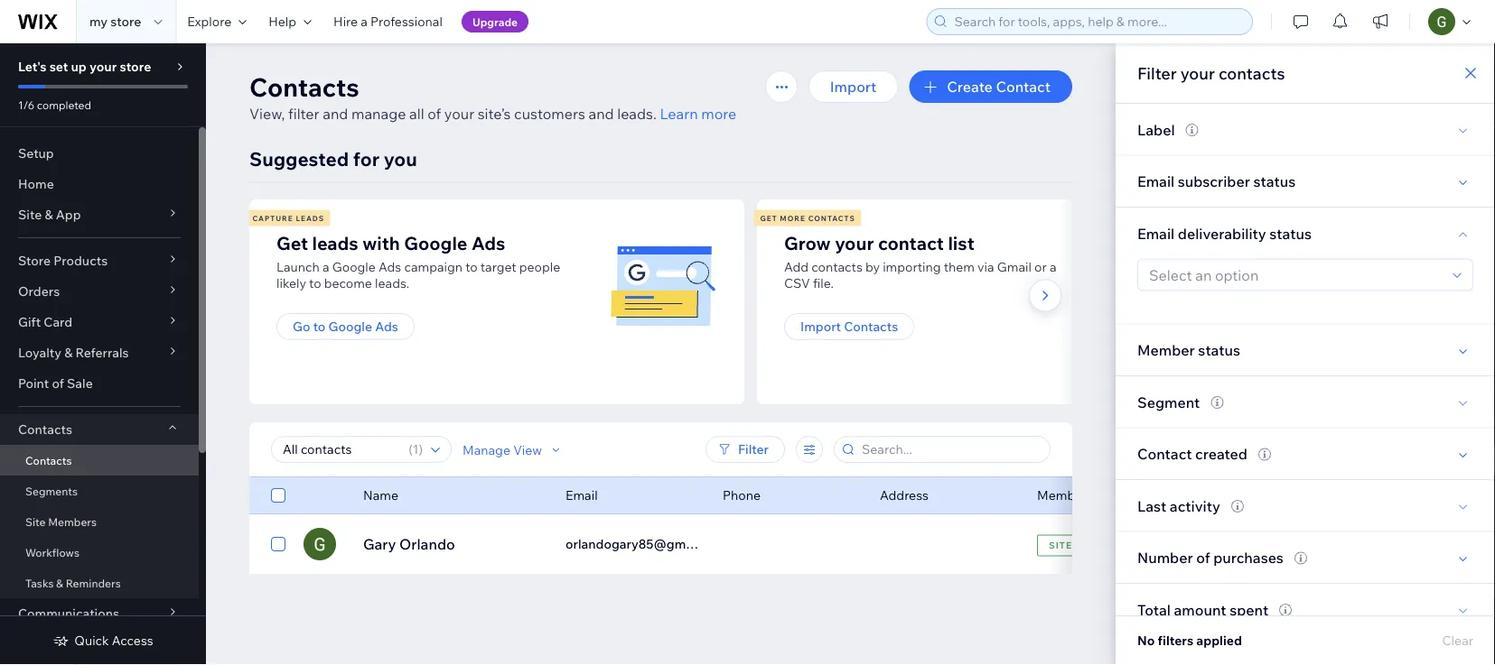 Task type: describe. For each thing, give the bounding box(es) containing it.
create
[[947, 78, 993, 96]]

tasks
[[25, 577, 54, 590]]

members
[[48, 515, 97, 529]]

contact created
[[1138, 445, 1248, 463]]

contacts inside grow your contact list add contacts by importing them via gmail or a csv file.
[[812, 259, 863, 275]]

0 vertical spatial member
[[1138, 341, 1195, 359]]

create contact button
[[909, 70, 1073, 103]]

gift
[[18, 314, 41, 330]]

importing
[[883, 259, 941, 275]]

1 and from the left
[[323, 105, 348, 123]]

status up segment
[[1198, 341, 1241, 359]]

email deliverability status
[[1138, 224, 1312, 242]]

segments link
[[0, 476, 199, 507]]

last
[[1138, 497, 1167, 515]]

create contact
[[947, 78, 1051, 96]]

1
[[413, 442, 419, 458]]

csv
[[784, 276, 810, 291]]

likely
[[276, 276, 306, 291]]

site for site members
[[25, 515, 46, 529]]

communications
[[18, 606, 119, 622]]

Unsaved view field
[[277, 437, 403, 463]]

orlando
[[399, 536, 455, 554]]

point of sale
[[18, 376, 93, 392]]

1 horizontal spatial a
[[361, 14, 368, 29]]

contacts link
[[0, 445, 199, 476]]

gary
[[363, 536, 396, 554]]

by
[[866, 259, 880, 275]]

gift card
[[18, 314, 72, 330]]

import button
[[809, 70, 898, 103]]

sidebar element
[[0, 43, 206, 666]]

site's
[[478, 105, 511, 123]]

get leads with google ads launch a google ads campaign to target people likely to become leads.
[[276, 232, 560, 291]]

0 vertical spatial to
[[465, 259, 478, 275]]

1 vertical spatial member
[[1037, 488, 1087, 504]]

manage
[[463, 442, 510, 458]]

0 vertical spatial google
[[404, 232, 468, 254]]

site member
[[1049, 540, 1121, 552]]

status up select an option 'field' on the top right of page
[[1270, 224, 1312, 242]]

contacts button
[[0, 415, 199, 445]]

a inside grow your contact list add contacts by importing them via gmail or a csv file.
[[1050, 259, 1057, 275]]

your inside the 'contacts view, filter and manage all of your site's customers and leads. learn more'
[[444, 105, 475, 123]]

capture
[[253, 214, 293, 223]]

number of purchases
[[1138, 549, 1284, 567]]

let's set up your store
[[18, 59, 151, 75]]

contacts inside popup button
[[18, 422, 72, 438]]

deliverability
[[1178, 224, 1267, 242]]

leads
[[312, 232, 358, 254]]

campaign
[[404, 259, 463, 275]]

filter
[[288, 105, 319, 123]]

with
[[362, 232, 400, 254]]

leads. inside the 'contacts view, filter and manage all of your site's customers and leads. learn more'
[[617, 105, 657, 123]]

view,
[[249, 105, 285, 123]]

Search for tools, apps, help & more... field
[[949, 9, 1247, 34]]

address
[[880, 488, 929, 504]]

1/6
[[18, 98, 34, 112]]

launch
[[276, 259, 320, 275]]

capture leads
[[253, 214, 324, 223]]

status left last
[[1090, 488, 1127, 504]]

0 vertical spatial store
[[110, 14, 141, 29]]

of inside the 'contacts view, filter and manage all of your site's customers and leads. learn more'
[[428, 105, 441, 123]]

products
[[53, 253, 108, 269]]

hire
[[333, 14, 358, 29]]

customers
[[514, 105, 585, 123]]

go to google ads
[[293, 319, 398, 335]]

1/6 completed
[[18, 98, 91, 112]]

learn
[[660, 105, 698, 123]]

Select an option field
[[1144, 260, 1447, 290]]

0 vertical spatial ads
[[472, 232, 505, 254]]

label
[[1138, 120, 1175, 138]]

my
[[89, 14, 108, 29]]

gary orlando image
[[304, 529, 336, 561]]

applied
[[1197, 633, 1242, 649]]

loyalty & referrals
[[18, 345, 129, 361]]

total
[[1138, 601, 1171, 619]]

amount
[[1174, 601, 1227, 619]]

more
[[780, 214, 806, 223]]

tasks & reminders
[[25, 577, 121, 590]]

upgrade button
[[462, 11, 529, 33]]

grow your contact list add contacts by importing them via gmail or a csv file.
[[784, 232, 1057, 291]]

file.
[[813, 276, 834, 291]]

1 vertical spatial ads
[[379, 259, 401, 275]]

1 vertical spatial to
[[309, 276, 321, 291]]

import for import
[[830, 78, 877, 96]]

explore
[[187, 14, 231, 29]]

orders button
[[0, 276, 199, 307]]

purchases
[[1214, 549, 1284, 567]]

no filters applied
[[1138, 633, 1242, 649]]

up
[[71, 59, 87, 75]]

site & app
[[18, 207, 81, 223]]

to inside go to google ads button
[[313, 319, 326, 335]]

manage view button
[[463, 442, 564, 458]]

quick access button
[[53, 633, 153, 650]]

filter button
[[706, 436, 785, 464]]

1 horizontal spatial contacts
[[1219, 63, 1285, 83]]

contacts
[[808, 214, 855, 223]]

google inside button
[[328, 319, 372, 335]]

orders
[[18, 284, 60, 300]]

home
[[18, 176, 54, 192]]

completed
[[37, 98, 91, 112]]

2 and from the left
[[589, 105, 614, 123]]

site for site & app
[[18, 207, 42, 223]]

tasks & reminders link
[[0, 568, 199, 599]]

learn more button
[[660, 103, 737, 125]]

total amount spent
[[1138, 601, 1269, 619]]

contacts up segments
[[25, 454, 72, 468]]



Task type: vqa. For each thing, say whether or not it's contained in the screenshot.
the 'clicks.'
no



Task type: locate. For each thing, give the bounding box(es) containing it.
email left deliverability
[[1138, 224, 1175, 242]]

contact
[[878, 232, 944, 254]]

and right filter in the top left of the page
[[323, 105, 348, 123]]

& right loyalty
[[64, 345, 73, 361]]

via
[[978, 259, 994, 275]]

of left sale
[[52, 376, 64, 392]]

1 vertical spatial site
[[25, 515, 46, 529]]

contacts
[[1219, 63, 1285, 83], [812, 259, 863, 275]]

member left number
[[1076, 540, 1121, 552]]

filters
[[1158, 633, 1194, 649]]

filter for filter your contacts
[[1138, 63, 1177, 83]]

all
[[409, 105, 424, 123]]

target
[[480, 259, 516, 275]]

None checkbox
[[271, 485, 286, 507]]

to right go
[[313, 319, 326, 335]]

a right the hire
[[361, 14, 368, 29]]

1 vertical spatial google
[[332, 259, 376, 275]]

& inside loyalty & referrals popup button
[[64, 345, 73, 361]]

email for email deliverability status
[[1138, 224, 1175, 242]]

2 horizontal spatial a
[[1050, 259, 1057, 275]]

0 horizontal spatial contacts
[[812, 259, 863, 275]]

loyalty & referrals button
[[0, 338, 199, 369]]

0 horizontal spatial filter
[[738, 442, 769, 458]]

to down 'launch' at the top left of the page
[[309, 276, 321, 291]]

hire a professional
[[333, 14, 443, 29]]

leads. down with
[[375, 276, 410, 291]]

home link
[[0, 169, 199, 200]]

store
[[18, 253, 51, 269]]

google
[[404, 232, 468, 254], [332, 259, 376, 275], [328, 319, 372, 335]]

name
[[363, 488, 398, 504]]

for
[[353, 147, 380, 171]]

2 vertical spatial &
[[56, 577, 63, 590]]

site inside dropdown button
[[18, 207, 42, 223]]

1 horizontal spatial &
[[56, 577, 63, 590]]

site & app button
[[0, 200, 199, 230]]

store
[[110, 14, 141, 29], [120, 59, 151, 75]]

& right tasks
[[56, 577, 63, 590]]

1 horizontal spatial filter
[[1138, 63, 1177, 83]]

add
[[784, 259, 809, 275]]

phone
[[723, 488, 761, 504]]

of
[[428, 105, 441, 123], [52, 376, 64, 392], [1197, 549, 1210, 567]]

help
[[269, 14, 296, 29]]

0 horizontal spatial member status
[[1037, 488, 1127, 504]]

no
[[1138, 633, 1155, 649]]

1 horizontal spatial and
[[589, 105, 614, 123]]

1 horizontal spatial contact
[[1138, 445, 1192, 463]]

import inside 'button'
[[830, 78, 877, 96]]

site members
[[25, 515, 97, 529]]

0 vertical spatial leads.
[[617, 105, 657, 123]]

of inside sidebar element
[[52, 376, 64, 392]]

& for site
[[45, 207, 53, 223]]

and right the customers
[[589, 105, 614, 123]]

communications button
[[0, 599, 199, 630]]

0 horizontal spatial and
[[323, 105, 348, 123]]

ads up target
[[472, 232, 505, 254]]

filter up the phone
[[738, 442, 769, 458]]

grow
[[784, 232, 831, 254]]

0 vertical spatial &
[[45, 207, 53, 223]]

0 vertical spatial site
[[18, 207, 42, 223]]

2 vertical spatial google
[[328, 319, 372, 335]]

0 horizontal spatial &
[[45, 207, 53, 223]]

1 vertical spatial import
[[801, 319, 841, 335]]

last activity
[[1138, 497, 1221, 515]]

of for point of sale
[[52, 376, 64, 392]]

store products
[[18, 253, 108, 269]]

2 horizontal spatial of
[[1197, 549, 1210, 567]]

suggested
[[249, 147, 349, 171]]

referrals
[[75, 345, 129, 361]]

1 horizontal spatial of
[[428, 105, 441, 123]]

list
[[948, 232, 975, 254]]

import inside button
[[801, 319, 841, 335]]

2 vertical spatial site
[[1049, 540, 1073, 552]]

them
[[944, 259, 975, 275]]

a down leads
[[323, 259, 329, 275]]

1 horizontal spatial member status
[[1138, 341, 1241, 359]]

contacts down "by" on the right of the page
[[844, 319, 898, 335]]

setup link
[[0, 138, 199, 169]]

0 vertical spatial member status
[[1138, 341, 1241, 359]]

0 horizontal spatial contact
[[996, 78, 1051, 96]]

you
[[384, 147, 417, 171]]

contact right "create"
[[996, 78, 1051, 96]]

0 vertical spatial of
[[428, 105, 441, 123]]

0 vertical spatial contacts
[[1219, 63, 1285, 83]]

contacts inside the 'contacts view, filter and manage all of your site's customers and leads. learn more'
[[249, 71, 359, 103]]

your inside sidebar element
[[89, 59, 117, 75]]

gary orlando
[[363, 536, 455, 554]]

setup
[[18, 145, 54, 161]]

store inside sidebar element
[[120, 59, 151, 75]]

2 vertical spatial member
[[1076, 540, 1121, 552]]

manage view
[[463, 442, 542, 458]]

& left "app"
[[45, 207, 53, 223]]

list containing get leads with google ads
[[247, 200, 1260, 405]]

contact inside create contact button
[[996, 78, 1051, 96]]

store products button
[[0, 246, 199, 276]]

(
[[409, 442, 413, 458]]

2 vertical spatial to
[[313, 319, 326, 335]]

get
[[760, 214, 778, 223]]

store right 'my'
[[110, 14, 141, 29]]

suggested for you
[[249, 147, 417, 171]]

orlandogary85@gmail.com
[[566, 537, 728, 553]]

email subscriber status
[[1138, 172, 1296, 190]]

2 vertical spatial email
[[566, 488, 598, 504]]

become
[[324, 276, 372, 291]]

list
[[247, 200, 1260, 405]]

get
[[276, 232, 308, 254]]

import for import contacts
[[801, 319, 841, 335]]

a right or on the right top of the page
[[1050, 259, 1057, 275]]

0 horizontal spatial of
[[52, 376, 64, 392]]

contacts up filter in the top left of the page
[[249, 71, 359, 103]]

more
[[701, 105, 737, 123]]

1 vertical spatial contact
[[1138, 445, 1192, 463]]

0 vertical spatial import
[[830, 78, 877, 96]]

filter inside button
[[738, 442, 769, 458]]

1 horizontal spatial leads.
[[617, 105, 657, 123]]

spent
[[1230, 601, 1269, 619]]

upgrade
[[472, 15, 518, 28]]

1 vertical spatial member status
[[1037, 488, 1127, 504]]

point
[[18, 376, 49, 392]]

google up the become
[[332, 259, 376, 275]]

your inside grow your contact list add contacts by importing them via gmail or a csv file.
[[835, 232, 874, 254]]

segments
[[25, 485, 78, 498]]

leads. inside get leads with google ads launch a google ads campaign to target people likely to become leads.
[[375, 276, 410, 291]]

filter for filter
[[738, 442, 769, 458]]

to left target
[[465, 259, 478, 275]]

created
[[1195, 445, 1248, 463]]

email up orlandogary85@gmail.com
[[566, 488, 598, 504]]

import contacts button
[[784, 314, 915, 341]]

ads down with
[[379, 259, 401, 275]]

contacts down point of sale
[[18, 422, 72, 438]]

1 vertical spatial &
[[64, 345, 73, 361]]

go
[[293, 319, 310, 335]]

None checkbox
[[271, 534, 286, 556]]

1 vertical spatial filter
[[738, 442, 769, 458]]

2 vertical spatial of
[[1197, 549, 1210, 567]]

1 vertical spatial store
[[120, 59, 151, 75]]

store down my store
[[120, 59, 151, 75]]

0 horizontal spatial a
[[323, 259, 329, 275]]

& for tasks
[[56, 577, 63, 590]]

Search... field
[[857, 437, 1045, 463]]

leads.
[[617, 105, 657, 123], [375, 276, 410, 291]]

to
[[465, 259, 478, 275], [309, 276, 321, 291], [313, 319, 326, 335]]

0 vertical spatial contact
[[996, 78, 1051, 96]]

filter up label
[[1138, 63, 1177, 83]]

member up site member
[[1037, 488, 1087, 504]]

people
[[519, 259, 560, 275]]

site for site member
[[1049, 540, 1073, 552]]

gmail
[[997, 259, 1032, 275]]

0 horizontal spatial leads.
[[375, 276, 410, 291]]

email down label
[[1138, 172, 1175, 190]]

status right subscriber
[[1254, 172, 1296, 190]]

number
[[1138, 549, 1193, 567]]

google down the become
[[328, 319, 372, 335]]

or
[[1035, 259, 1047, 275]]

& inside site & app dropdown button
[[45, 207, 53, 223]]

& for loyalty
[[64, 345, 73, 361]]

access
[[112, 633, 153, 649]]

ads inside button
[[375, 319, 398, 335]]

member status up site member
[[1037, 488, 1127, 504]]

view
[[513, 442, 542, 458]]

contact down segment
[[1138, 445, 1192, 463]]

member status up segment
[[1138, 341, 1241, 359]]

member up segment
[[1138, 341, 1195, 359]]

1 vertical spatial leads.
[[375, 276, 410, 291]]

contacts inside button
[[844, 319, 898, 335]]

your
[[89, 59, 117, 75], [1181, 63, 1215, 83], [444, 105, 475, 123], [835, 232, 874, 254]]

2 vertical spatial ads
[[375, 319, 398, 335]]

member status
[[1138, 341, 1241, 359], [1037, 488, 1127, 504]]

ads down get leads with google ads launch a google ads campaign to target people likely to become leads.
[[375, 319, 398, 335]]

1 vertical spatial contacts
[[812, 259, 863, 275]]

a inside get leads with google ads launch a google ads campaign to target people likely to become leads.
[[323, 259, 329, 275]]

email for email subscriber status
[[1138, 172, 1175, 190]]

email
[[1138, 172, 1175, 190], [1138, 224, 1175, 242], [566, 488, 598, 504]]

of right "all" on the left of the page
[[428, 105, 441, 123]]

0 vertical spatial email
[[1138, 172, 1175, 190]]

of for number of purchases
[[1197, 549, 1210, 567]]

1 vertical spatial of
[[52, 376, 64, 392]]

1 vertical spatial email
[[1138, 224, 1175, 242]]

quick access
[[74, 633, 153, 649]]

workflows link
[[0, 538, 199, 568]]

hire a professional link
[[323, 0, 453, 43]]

2 horizontal spatial &
[[64, 345, 73, 361]]

& inside tasks & reminders link
[[56, 577, 63, 590]]

&
[[45, 207, 53, 223], [64, 345, 73, 361], [56, 577, 63, 590]]

0 vertical spatial filter
[[1138, 63, 1177, 83]]

leads. left learn on the top left
[[617, 105, 657, 123]]

of right number
[[1197, 549, 1210, 567]]

a
[[361, 14, 368, 29], [323, 259, 329, 275], [1050, 259, 1057, 275]]

point of sale link
[[0, 369, 199, 399]]

google up campaign
[[404, 232, 468, 254]]



